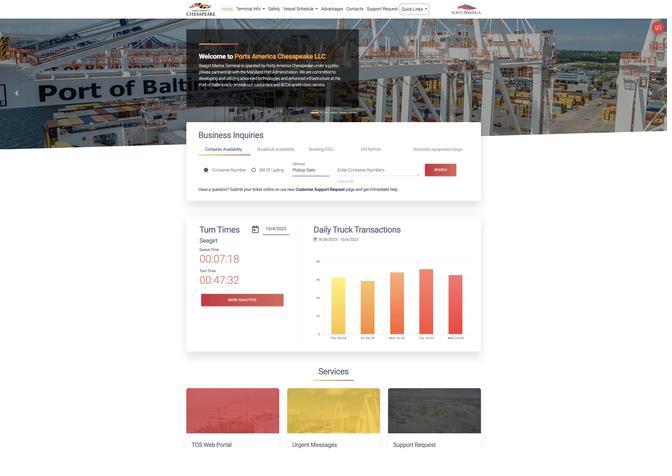 Task type: locate. For each thing, give the bounding box(es) containing it.
container left number at the top of page
[[212, 168, 230, 173]]

advantages link
[[320, 4, 345, 14]]

a right 'have'
[[209, 187, 211, 192]]

the down is
[[241, 70, 246, 75]]

0 horizontal spatial port
[[199, 82, 206, 87]]

1 horizontal spatial ports
[[266, 63, 276, 68]]

time inside queue time 00:07:18
[[211, 248, 219, 252]]

times
[[217, 225, 240, 235]]

0 vertical spatial chesapeake
[[278, 53, 313, 60]]

question?
[[212, 187, 229, 192]]

1 horizontal spatial our
[[281, 187, 287, 192]]

breakbulk availability
[[257, 147, 295, 152]]

booking/edo link
[[303, 145, 355, 155]]

and left get
[[356, 187, 363, 192]]

equipment/cargo
[[432, 147, 463, 152]]

numbers
[[368, 168, 385, 173]]

00:47:32
[[200, 274, 239, 287]]

our inside seagirt marine terminal is operated by ports america chesapeake under a public- private partnership with the maryland port administration.                         we are committed to developing and utilizing advanced technologies and enhanced infrastructure at the port of baltimore to provide                         our customers and bcos world-class service.
[[247, 82, 253, 87]]

1 vertical spatial chesapeake
[[292, 63, 314, 68]]

availability for breakbulk availability
[[276, 147, 295, 152]]

request
[[383, 6, 398, 11], [330, 187, 345, 192], [415, 442, 436, 449]]

0 horizontal spatial support
[[315, 187, 329, 192]]

our right on
[[281, 187, 287, 192]]

1 vertical spatial seagirt
[[200, 237, 218, 244]]

1 vertical spatial support request
[[394, 442, 436, 449]]

welcome
[[199, 53, 226, 60]]

our
[[247, 82, 253, 87], [281, 187, 287, 192]]

1 horizontal spatial availability
[[276, 147, 295, 152]]

container
[[205, 147, 222, 152], [212, 168, 230, 173], [349, 168, 367, 173]]

enhanced
[[289, 76, 306, 81]]

turn time 00:47:32
[[200, 269, 239, 287]]

time right queue
[[211, 248, 219, 252]]

1 vertical spatial turn
[[200, 269, 207, 273]]

links
[[414, 7, 423, 12]]

ports up is
[[235, 53, 251, 60]]

0 horizontal spatial availability
[[223, 147, 242, 152]]

0 horizontal spatial our
[[247, 82, 253, 87]]

Enter Container Numbers text field
[[338, 167, 420, 176]]

support
[[367, 6, 382, 11], [315, 187, 329, 192], [394, 442, 414, 449]]

1 horizontal spatial the
[[335, 76, 341, 81]]

by
[[261, 63, 265, 68]]

1 horizontal spatial support
[[367, 6, 382, 11]]

1 vertical spatial support
[[315, 187, 329, 192]]

9/28/2023 - 10/4/2023
[[319, 238, 359, 242]]

time for 00:47:32
[[208, 269, 216, 273]]

eir
[[361, 147, 367, 152]]

container down "business"
[[205, 147, 222, 152]]

and down administration.
[[281, 76, 288, 81]]

a right under
[[325, 63, 327, 68]]

0 vertical spatial turn
[[200, 225, 216, 235]]

Optional text field
[[293, 166, 330, 176]]

more
[[228, 298, 238, 302]]

turn inside the turn time 00:47:32
[[200, 269, 207, 273]]

a
[[325, 63, 327, 68], [209, 187, 211, 192]]

terminal up with
[[225, 63, 240, 68]]

0 vertical spatial our
[[247, 82, 253, 87]]

tos
[[192, 442, 202, 449]]

0 horizontal spatial ports
[[235, 53, 251, 60]]

0 horizontal spatial the
[[241, 70, 246, 75]]

2 horizontal spatial support
[[394, 442, 414, 449]]

breakbulk
[[257, 147, 275, 152]]

terminal left info
[[236, 6, 253, 11]]

turn up queue
[[200, 225, 216, 235]]

00:07:18
[[200, 253, 239, 265]]

urgent messages
[[293, 442, 337, 449]]

1 horizontal spatial america
[[277, 63, 291, 68]]

2 turn from the top
[[200, 269, 207, 273]]

our down the advanced
[[247, 82, 253, 87]]

have a question? submit your ticket online on our new customer support request page and get immediate help.
[[199, 187, 399, 192]]

ports right "by" on the left top
[[266, 63, 276, 68]]

america up administration.
[[277, 63, 291, 68]]

quick links link
[[400, 4, 429, 15]]

america up "by" on the left top
[[252, 53, 276, 60]]

quick links
[[402, 7, 424, 12]]

quick
[[402, 7, 412, 12]]

queue
[[200, 248, 210, 252]]

1 horizontal spatial a
[[325, 63, 327, 68]]

0 horizontal spatial request
[[330, 187, 345, 192]]

1 turn from the top
[[200, 225, 216, 235]]

availability down the business inquiries
[[223, 147, 242, 152]]

partnership
[[212, 70, 232, 75]]

container number
[[212, 168, 246, 173]]

lading
[[272, 168, 284, 173]]

portal
[[217, 442, 232, 449]]

0 horizontal spatial america
[[252, 53, 276, 60]]

home
[[222, 6, 233, 11]]

1 horizontal spatial request
[[383, 6, 398, 11]]

1 vertical spatial port
[[199, 82, 206, 87]]

seagirt up queue
[[200, 237, 218, 244]]

seagirt
[[199, 63, 211, 68], [200, 237, 218, 244]]

0 vertical spatial request
[[383, 6, 398, 11]]

limit
[[338, 180, 345, 184]]

0 vertical spatial america
[[252, 53, 276, 60]]

maryland
[[247, 70, 263, 75]]

public-
[[328, 63, 340, 68]]

of
[[207, 82, 211, 87]]

analytics
[[239, 298, 257, 302]]

america
[[252, 53, 276, 60], [277, 63, 291, 68]]

availability right breakbulk
[[276, 147, 295, 152]]

welcome to ports america chesapeake llc
[[199, 53, 326, 60]]

0 vertical spatial ports
[[235, 53, 251, 60]]

1 vertical spatial a
[[209, 187, 211, 192]]

business
[[199, 130, 231, 140]]

seagirt marine terminal is operated by ports america chesapeake under a public- private partnership with the maryland port administration.                         we are committed to developing and utilizing advanced technologies and enhanced infrastructure at the port of baltimore to provide                         our customers and bcos world-class service.
[[199, 63, 341, 87]]

None text field
[[263, 225, 290, 235]]

vessel schedule
[[284, 6, 315, 11]]

2 horizontal spatial request
[[415, 442, 436, 449]]

1 vertical spatial our
[[281, 187, 287, 192]]

turn for turn time 00:47:32
[[200, 269, 207, 273]]

infrastructure
[[307, 76, 330, 81]]

2 availability from the left
[[276, 147, 295, 152]]

1 vertical spatial ports
[[266, 63, 276, 68]]

calendar week image
[[314, 238, 317, 242]]

0 vertical spatial a
[[325, 63, 327, 68]]

availability
[[223, 147, 242, 152], [276, 147, 295, 152]]

turn
[[200, 225, 216, 235], [200, 269, 207, 273]]

time inside the turn time 00:47:32
[[208, 269, 216, 273]]

committed
[[313, 70, 332, 75]]

2 vertical spatial request
[[415, 442, 436, 449]]

1 vertical spatial request
[[330, 187, 345, 192]]

class
[[303, 82, 312, 87]]

port
[[264, 70, 272, 75], [199, 82, 206, 87]]

eir reprint link
[[355, 145, 407, 155]]

port left of
[[199, 82, 206, 87]]

and
[[219, 76, 225, 81], [281, 76, 288, 81], [274, 82, 280, 87], [356, 187, 363, 192]]

to left '50'
[[346, 180, 349, 184]]

seagirt inside main content
[[200, 237, 218, 244]]

with
[[232, 70, 240, 75]]

more analytics
[[228, 298, 257, 302]]

seagirt up private
[[199, 63, 211, 68]]

1 horizontal spatial port
[[264, 70, 272, 75]]

1 availability from the left
[[223, 147, 242, 152]]

0 vertical spatial time
[[211, 248, 219, 252]]

time up 00:47:32
[[208, 269, 216, 273]]

turn times
[[200, 225, 240, 235]]

ticket
[[253, 187, 262, 192]]

0 vertical spatial support request
[[367, 6, 398, 11]]

1 vertical spatial time
[[208, 269, 216, 273]]

1 vertical spatial the
[[335, 76, 341, 81]]

0 vertical spatial seagirt
[[199, 63, 211, 68]]

a inside seagirt marine terminal is operated by ports america chesapeake under a public- private partnership with the maryland port administration.                         we are committed to developing and utilizing advanced technologies and enhanced infrastructure at the port of baltimore to provide                         our customers and bcos world-class service.
[[325, 63, 327, 68]]

have
[[199, 187, 208, 192]]

seagirt inside seagirt marine terminal is operated by ports america chesapeake under a public- private partnership with the maryland port administration.                         we are committed to developing and utilizing advanced technologies and enhanced infrastructure at the port of baltimore to provide                         our customers and bcos world-class service.
[[199, 63, 211, 68]]

advanced
[[240, 76, 257, 81]]

turn up 00:47:32
[[200, 269, 207, 273]]

the right at
[[335, 76, 341, 81]]

world-
[[292, 82, 303, 87]]

main content
[[182, 122, 485, 449]]

1 vertical spatial terminal
[[225, 63, 240, 68]]

chesapeake
[[278, 53, 313, 60], [292, 63, 314, 68]]

is
[[241, 63, 244, 68]]

1 vertical spatial america
[[277, 63, 291, 68]]

port up technologies at left
[[264, 70, 272, 75]]



Task type: vqa. For each thing, say whether or not it's contained in the screenshot.
Ports America Chesapeake, LLC entered into a unique public-private partnership deal with the Maryland Port Administration in 2009, signing a 50- year lease to operate Seagirt Marine Terminal.
no



Task type: describe. For each thing, give the bounding box(es) containing it.
bill
[[260, 168, 265, 173]]

time for 00:07:18
[[211, 248, 219, 252]]

daily truck transactions
[[314, 225, 401, 235]]

are
[[306, 70, 312, 75]]

and down partnership
[[219, 76, 225, 81]]

seagirt for seagirt marine terminal is operated by ports america chesapeake under a public- private partnership with the maryland port administration.                         we are committed to developing and utilizing advanced technologies and enhanced infrastructure at the port of baltimore to provide                         our customers and bcos world-class service.
[[199, 63, 211, 68]]

new
[[287, 187, 295, 192]]

our inside main content
[[281, 187, 287, 192]]

container availability link
[[199, 145, 251, 155]]

truck
[[333, 225, 353, 235]]

10/4/2023
[[341, 238, 359, 242]]

seagirt for seagirt
[[200, 237, 218, 244]]

technologies
[[258, 76, 280, 81]]

operated
[[245, 63, 260, 68]]

eir reprint
[[361, 147, 381, 152]]

vessel schedule link
[[282, 4, 320, 14]]

turn for turn times
[[200, 225, 216, 235]]

llc
[[315, 53, 326, 60]]

0 vertical spatial terminal
[[236, 6, 253, 11]]

to down public-
[[333, 70, 336, 75]]

terminal info link
[[235, 4, 267, 14]]

provide
[[234, 82, 246, 87]]

daily
[[314, 225, 331, 235]]

2 vertical spatial support
[[394, 442, 414, 449]]

main content containing 00:07:18
[[182, 122, 485, 449]]

contacts link
[[345, 4, 365, 14]]

service.
[[313, 82, 326, 87]]

more analytics link
[[201, 294, 284, 306]]

tos web portal
[[192, 442, 232, 449]]

0 horizontal spatial a
[[209, 187, 211, 192]]

container for container availability
[[205, 147, 222, 152]]

america inside seagirt marine terminal is operated by ports america chesapeake under a public- private partnership with the maryland port administration.                         we are committed to developing and utilizing advanced technologies and enhanced infrastructure at the port of baltimore to provide                         our customers and bcos world-class service.
[[277, 63, 291, 68]]

domestic equipment/cargo link
[[407, 145, 469, 155]]

enter container numbers
[[338, 168, 385, 173]]

submit
[[230, 187, 243, 192]]

urgent
[[293, 442, 310, 449]]

home link
[[220, 4, 235, 14]]

50
[[350, 180, 354, 184]]

queue time 00:07:18
[[200, 248, 239, 265]]

number
[[231, 168, 246, 173]]

developing
[[199, 76, 218, 81]]

limit to 50
[[338, 180, 354, 184]]

search button
[[425, 164, 457, 176]]

and left bcos on the top left of the page
[[274, 82, 280, 87]]

-
[[339, 238, 340, 242]]

transactions
[[355, 225, 401, 235]]

ports america chesapeake image
[[0, 19, 668, 308]]

container availability
[[205, 147, 242, 152]]

0 vertical spatial support
[[367, 6, 382, 11]]

web
[[204, 442, 215, 449]]

help.
[[390, 187, 399, 192]]

services
[[319, 367, 349, 377]]

search
[[435, 168, 448, 172]]

support request link
[[365, 4, 400, 14]]

inquiries
[[233, 130, 264, 140]]

request inside support request link
[[383, 6, 398, 11]]

messages
[[311, 442, 337, 449]]

to inside main content
[[346, 180, 349, 184]]

baltimore
[[212, 82, 229, 87]]

of
[[266, 168, 271, 173]]

0 vertical spatial the
[[241, 70, 246, 75]]

bill of lading
[[260, 168, 284, 173]]

9/28/2023
[[319, 238, 338, 242]]

0 vertical spatial port
[[264, 70, 272, 75]]

business inquiries
[[199, 130, 264, 140]]

booking/edo
[[309, 147, 333, 152]]

schedule
[[297, 6, 314, 11]]

availability for container availability
[[223, 147, 242, 152]]

advantages
[[322, 6, 344, 11]]

to up with
[[228, 53, 233, 60]]

we
[[300, 70, 305, 75]]

marine
[[212, 63, 224, 68]]

support request inside main content
[[394, 442, 436, 449]]

domestic equipment/cargo
[[414, 147, 463, 152]]

chesapeake inside seagirt marine terminal is operated by ports america chesapeake under a public- private partnership with the maryland port administration.                         we are committed to developing and utilizing advanced technologies and enhanced infrastructure at the port of baltimore to provide                         our customers and bcos world-class service.
[[292, 63, 314, 68]]

container for container number
[[212, 168, 230, 173]]

contacts
[[347, 6, 364, 11]]

and inside main content
[[356, 187, 363, 192]]

utilizing
[[226, 76, 239, 81]]

immediate
[[370, 187, 389, 192]]

private
[[199, 70, 211, 75]]

under
[[314, 63, 324, 68]]

ports inside seagirt marine terminal is operated by ports america chesapeake under a public- private partnership with the maryland port administration.                         we are committed to developing and utilizing advanced technologies and enhanced infrastructure at the port of baltimore to provide                         our customers and bcos world-class service.
[[266, 63, 276, 68]]

customer support request link
[[296, 187, 345, 192]]

calendar day image
[[252, 226, 259, 233]]

to down utilizing
[[229, 82, 233, 87]]

safety link
[[267, 4, 282, 14]]

safety
[[269, 6, 280, 11]]

administration.
[[273, 70, 299, 75]]

enter
[[338, 168, 348, 173]]

terminal inside seagirt marine terminal is operated by ports america chesapeake under a public- private partnership with the maryland port administration.                         we are committed to developing and utilizing advanced technologies and enhanced infrastructure at the port of baltimore to provide                         our customers and bcos world-class service.
[[225, 63, 240, 68]]

your
[[244, 187, 252, 192]]

customers
[[254, 82, 273, 87]]

bcos
[[281, 82, 291, 87]]

page
[[346, 187, 355, 192]]

at
[[331, 76, 334, 81]]

optional
[[293, 162, 305, 166]]

on
[[275, 187, 280, 192]]

container up '50'
[[349, 168, 367, 173]]



